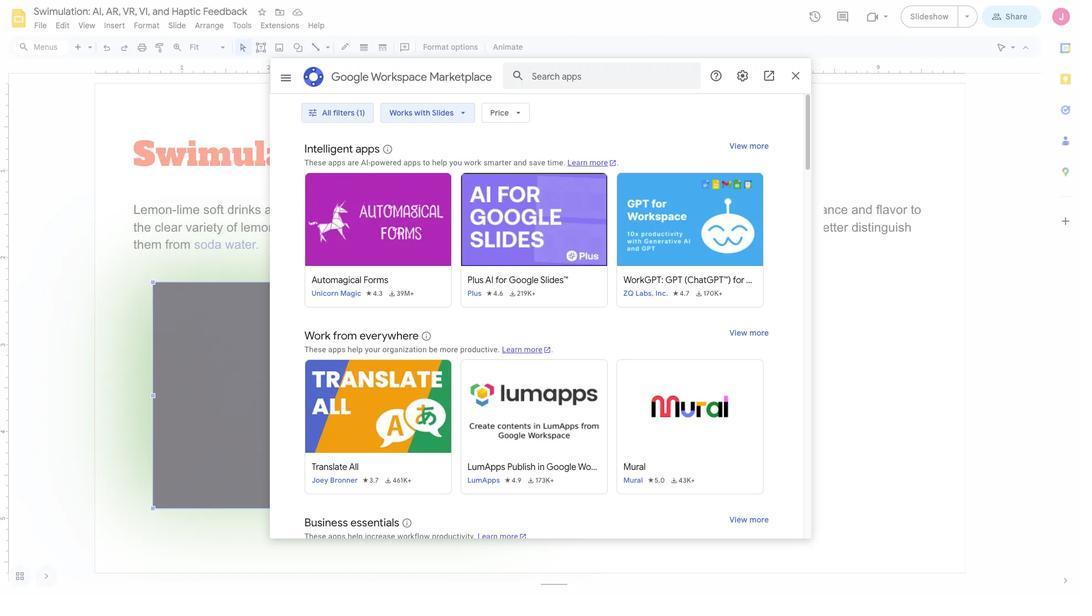 Task type: locate. For each thing, give the bounding box(es) containing it.
application containing format options
[[0, 0, 1081, 596]]

format options
[[423, 42, 478, 52]]

Rename text field
[[30, 4, 253, 18]]

format options button
[[418, 39, 483, 55]]

application
[[0, 0, 1081, 596]]

menu bar
[[30, 14, 329, 33]]

navigation
[[0, 556, 58, 596]]

mode and view toolbar
[[993, 36, 1035, 58]]

Star checkbox
[[254, 4, 270, 20]]

share. shared with 3 people. image
[[992, 11, 1001, 21]]

menu bar inside menu bar banner
[[30, 14, 329, 33]]

tab list
[[1050, 33, 1081, 565]]



Task type: describe. For each thing, give the bounding box(es) containing it.
tab list inside menu bar banner
[[1050, 33, 1081, 565]]

options
[[451, 42, 478, 52]]

main toolbar
[[69, 39, 529, 55]]

animate
[[493, 42, 523, 52]]

format
[[423, 42, 449, 52]]

animate button
[[488, 39, 528, 55]]

navigation inside "application"
[[0, 556, 58, 596]]

Menus field
[[14, 39, 69, 55]]

menu bar banner
[[0, 0, 1081, 596]]



Task type: vqa. For each thing, say whether or not it's contained in the screenshot.
Help menu item
no



